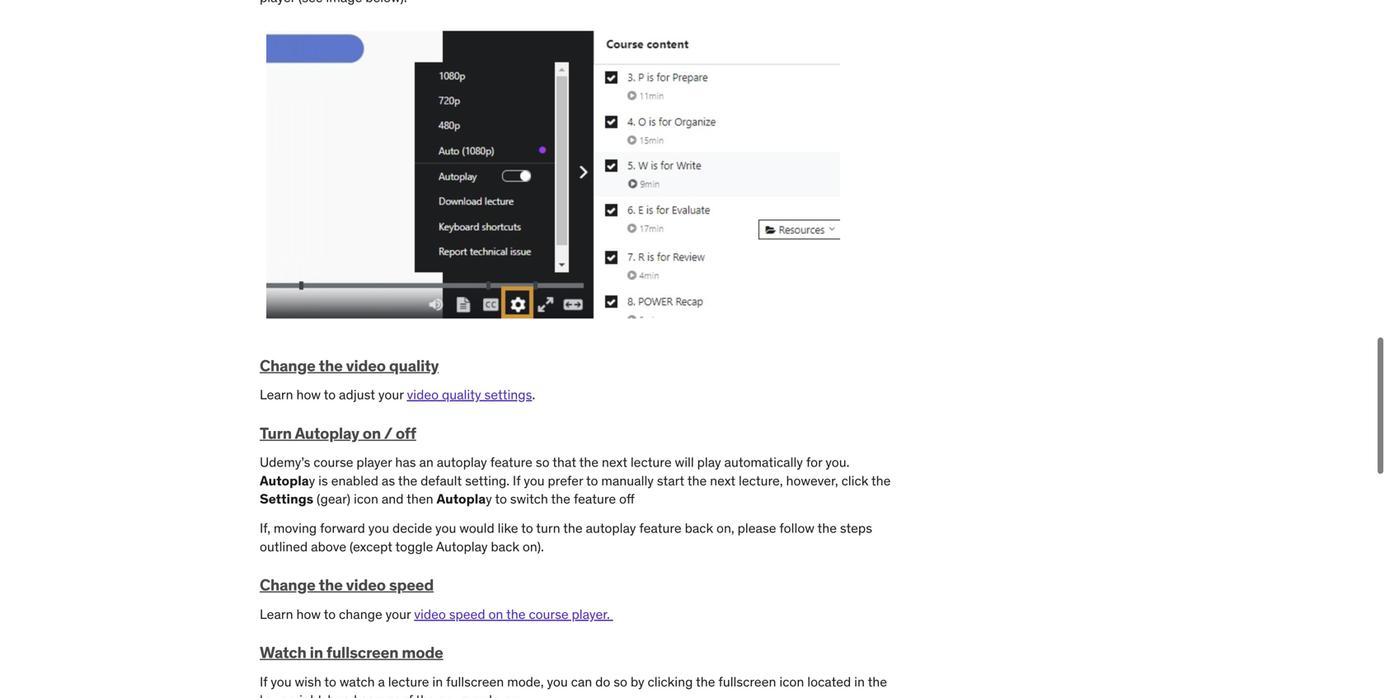 Task type: describe. For each thing, give the bounding box(es) containing it.
the right the turn
[[563, 520, 583, 537]]

as
[[382, 472, 395, 489]]

manually
[[601, 472, 654, 489]]

to left adjust
[[324, 386, 336, 403]]

learn how to adjust your video quality settings .
[[260, 386, 538, 403]]

2 horizontal spatial fullscreen
[[718, 673, 776, 690]]

follow
[[779, 520, 815, 537]]

learn for learn how to adjust your video quality settings .
[[260, 386, 293, 403]]

if inside if you wish to watch a lecture in fullscreen mode, you can do so by clicking the fullscreen icon located in the lower right-hand corner of the course player.
[[260, 673, 267, 690]]

if, moving forward you decide you would like to turn the autoplay feature back on, please follow the steps outlined above (except toggle autoplay back on).
[[260, 520, 872, 555]]

1 vertical spatial autopla
[[437, 491, 486, 508]]

will
[[675, 454, 694, 471]]

icon inside if you wish to watch a lecture in fullscreen mode, you can do so by clicking the fullscreen icon located in the lower right-hand corner of the course player.
[[779, 673, 804, 690]]

on).
[[523, 538, 544, 555]]

watch
[[260, 643, 306, 663]]

to right prefer on the left of the page
[[586, 472, 598, 489]]

the down prefer on the left of the page
[[551, 491, 571, 508]]

video up change
[[346, 575, 386, 595]]

turn
[[260, 423, 292, 443]]

0 horizontal spatial fullscreen
[[326, 643, 398, 663]]

course_player_settings.jpg image
[[266, 31, 840, 319]]

however,
[[786, 472, 838, 489]]

corner
[[360, 692, 398, 698]]

the right clicking
[[696, 673, 715, 690]]

1 vertical spatial on
[[488, 606, 503, 623]]

the right of
[[416, 692, 435, 698]]

automatically
[[724, 454, 803, 471]]

lower
[[260, 692, 291, 698]]

toggle
[[395, 538, 433, 555]]

video quality settings link
[[407, 386, 532, 403]]

/
[[384, 423, 392, 443]]

2 horizontal spatial course
[[529, 606, 569, 623]]

turn autoplay on / off
[[260, 423, 416, 443]]

video speed on the course player. link
[[414, 606, 613, 623]]

and
[[382, 491, 404, 508]]

0 vertical spatial autopla
[[260, 472, 309, 489]]

the right the click
[[871, 472, 891, 489]]

watch
[[340, 673, 375, 690]]

default
[[421, 472, 462, 489]]

the down has
[[398, 472, 417, 489]]

hand
[[328, 692, 357, 698]]

if,
[[260, 520, 270, 537]]

you left would
[[435, 520, 456, 537]]

settings
[[484, 386, 532, 403]]

turn
[[536, 520, 560, 537]]

1 horizontal spatial in
[[432, 673, 443, 690]]

adjust
[[339, 386, 375, 403]]

please
[[738, 520, 776, 537]]

icon inside udemy's course player has an autoplay feature so that the next lecture will play automatically for you. autopla y is enabled as the default setting. if you prefer to manually start the next lecture, however, click the settings (gear) icon and then autopla y to switch the feature off
[[354, 491, 378, 508]]

0 vertical spatial on
[[363, 423, 381, 443]]

autoplay inside if, moving forward you decide you would like to turn the autoplay feature back on, please follow the steps outlined above (except toggle autoplay back on).
[[586, 520, 636, 537]]

0 vertical spatial off
[[396, 423, 416, 443]]

lecture inside udemy's course player has an autoplay feature so that the next lecture will play automatically for you. autopla y is enabled as the default setting. if you prefer to manually start the next lecture, however, click the settings (gear) icon and then autopla y to switch the feature off
[[631, 454, 672, 471]]

would
[[459, 520, 495, 537]]

prefer
[[548, 472, 583, 489]]

0 vertical spatial speed
[[389, 575, 434, 595]]

wish
[[295, 673, 321, 690]]

decide
[[392, 520, 432, 537]]

settings
[[260, 491, 313, 508]]

the down 'above'
[[319, 575, 343, 595]]

the right the located
[[868, 673, 887, 690]]

the up mode,
[[506, 606, 526, 623]]

if you wish to watch a lecture in fullscreen mode, you can do so by clicking the fullscreen icon located in the lower right-hand corner of the course player.
[[260, 673, 887, 698]]

player
[[357, 454, 392, 471]]

start
[[657, 472, 684, 489]]

moving
[[274, 520, 317, 537]]

is
[[318, 472, 328, 489]]

mode
[[402, 643, 443, 663]]

you left can
[[547, 673, 568, 690]]

if inside udemy's course player has an autoplay feature so that the next lecture will play automatically for you. autopla y is enabled as the default setting. if you prefer to manually start the next lecture, however, click the settings (gear) icon and then autopla y to switch the feature off
[[513, 472, 521, 489]]

change for change the video quality
[[260, 356, 316, 375]]

a
[[378, 673, 385, 690]]

1 horizontal spatial y
[[486, 491, 492, 508]]

forward
[[320, 520, 365, 537]]

the down play
[[687, 472, 707, 489]]

located
[[807, 673, 851, 690]]

0 horizontal spatial in
[[310, 643, 323, 663]]

how for change
[[296, 606, 321, 623]]

2 horizontal spatial in
[[854, 673, 865, 690]]

0 vertical spatial player.
[[572, 606, 610, 623]]

mode,
[[507, 673, 544, 690]]

autoplay inside udemy's course player has an autoplay feature so that the next lecture will play automatically for you. autopla y is enabled as the default setting. if you prefer to manually start the next lecture, however, click the settings (gear) icon and then autopla y to switch the feature off
[[437, 454, 487, 471]]

right-
[[295, 692, 328, 698]]



Task type: vqa. For each thing, say whether or not it's contained in the screenshot.
the English (US) link
no



Task type: locate. For each thing, give the bounding box(es) containing it.
back down like
[[491, 538, 519, 555]]

watch in fullscreen mode
[[260, 643, 443, 663]]

course down on). at the left
[[529, 606, 569, 623]]

1 horizontal spatial fullscreen
[[446, 673, 504, 690]]

0 vertical spatial change
[[260, 356, 316, 375]]

change the video quality
[[260, 356, 439, 375]]

lecture
[[631, 454, 672, 471], [388, 673, 429, 690]]

lecture,
[[739, 472, 783, 489]]

fullscreen left mode,
[[446, 673, 504, 690]]

player. up can
[[572, 606, 610, 623]]

you up lower
[[271, 673, 292, 690]]

then
[[407, 491, 433, 508]]

1 vertical spatial learn
[[260, 606, 293, 623]]

autopla down udemy's
[[260, 472, 309, 489]]

feature down prefer on the left of the page
[[574, 491, 616, 508]]

0 horizontal spatial lecture
[[388, 673, 429, 690]]

0 horizontal spatial autoplay
[[295, 423, 359, 443]]

quality left settings
[[442, 386, 481, 403]]

for
[[806, 454, 822, 471]]

0 horizontal spatial autoplay
[[437, 454, 487, 471]]

autoplay up 'default'
[[437, 454, 487, 471]]

to
[[324, 386, 336, 403], [586, 472, 598, 489], [495, 491, 507, 508], [521, 520, 533, 537], [324, 606, 336, 623], [324, 673, 336, 690]]

0 vertical spatial lecture
[[631, 454, 672, 471]]

learn for learn how to change your video speed on the course player.
[[260, 606, 293, 623]]

1 horizontal spatial speed
[[449, 606, 485, 623]]

click
[[841, 472, 868, 489]]

0 horizontal spatial course
[[314, 454, 353, 471]]

autopla down 'default'
[[437, 491, 486, 508]]

lecture up of
[[388, 673, 429, 690]]

1 horizontal spatial quality
[[442, 386, 481, 403]]

0 vertical spatial quality
[[389, 356, 439, 375]]

so left that
[[536, 454, 550, 471]]

do
[[595, 673, 610, 690]]

1 vertical spatial so
[[614, 673, 627, 690]]

0 horizontal spatial y
[[309, 472, 315, 489]]

if up lower
[[260, 673, 267, 690]]

0 vertical spatial back
[[685, 520, 713, 537]]

next up manually
[[602, 454, 627, 471]]

change
[[260, 356, 316, 375], [260, 575, 316, 595]]

course inside if you wish to watch a lecture in fullscreen mode, you can do so by clicking the fullscreen icon located in the lower right-hand corner of the course player.
[[438, 692, 478, 698]]

the left steps
[[817, 520, 837, 537]]

1 vertical spatial player.
[[481, 692, 520, 698]]

to right like
[[521, 520, 533, 537]]

next
[[602, 454, 627, 471], [710, 472, 736, 489]]

player. down mode,
[[481, 692, 520, 698]]

next down play
[[710, 472, 736, 489]]

speed
[[389, 575, 434, 595], [449, 606, 485, 623]]

icon
[[354, 491, 378, 508], [779, 673, 804, 690]]

feature inside if, moving forward you decide you would like to turn the autoplay feature back on, please follow the steps outlined above (except toggle autoplay back on).
[[639, 520, 682, 537]]

1 horizontal spatial autoplay
[[586, 520, 636, 537]]

1 vertical spatial off
[[619, 491, 635, 508]]

has
[[395, 454, 416, 471]]

1 vertical spatial how
[[296, 606, 321, 623]]

lecture up start
[[631, 454, 672, 471]]

1 vertical spatial your
[[386, 606, 411, 623]]

1 vertical spatial y
[[486, 491, 492, 508]]

lecture inside if you wish to watch a lecture in fullscreen mode, you can do so by clicking the fullscreen icon located in the lower right-hand corner of the course player.
[[388, 673, 429, 690]]

0 vertical spatial autoplay
[[295, 423, 359, 443]]

play
[[697, 454, 721, 471]]

change
[[339, 606, 382, 623]]

back left the on,
[[685, 520, 713, 537]]

0 vertical spatial how
[[296, 386, 321, 403]]

an
[[419, 454, 434, 471]]

1 horizontal spatial lecture
[[631, 454, 672, 471]]

1 horizontal spatial if
[[513, 472, 521, 489]]

to up the hand
[[324, 673, 336, 690]]

learn how to change your video speed on the course player.
[[260, 606, 613, 623]]

your right adjust
[[378, 386, 404, 403]]

how up watch
[[296, 606, 321, 623]]

you
[[524, 472, 545, 489], [368, 520, 389, 537], [435, 520, 456, 537], [271, 673, 292, 690], [547, 673, 568, 690]]

learn up turn
[[260, 386, 293, 403]]

learn
[[260, 386, 293, 403], [260, 606, 293, 623]]

udemy's
[[260, 454, 310, 471]]

fullscreen
[[326, 643, 398, 663], [446, 673, 504, 690], [718, 673, 776, 690]]

in down mode
[[432, 673, 443, 690]]

your
[[378, 386, 404, 403], [386, 606, 411, 623]]

on
[[363, 423, 381, 443], [488, 606, 503, 623]]

outlined
[[260, 538, 308, 555]]

course inside udemy's course player has an autoplay feature so that the next lecture will play automatically for you. autopla y is enabled as the default setting. if you prefer to manually start the next lecture, however, click the settings (gear) icon and then autopla y to switch the feature off
[[314, 454, 353, 471]]

0 vertical spatial icon
[[354, 491, 378, 508]]

your right change
[[386, 606, 411, 623]]

to inside if you wish to watch a lecture in fullscreen mode, you can do so by clicking the fullscreen icon located in the lower right-hand corner of the course player.
[[324, 673, 336, 690]]

1 horizontal spatial autoplay
[[436, 538, 488, 555]]

can
[[571, 673, 592, 690]]

0 vertical spatial y
[[309, 472, 315, 489]]

0 horizontal spatial next
[[602, 454, 627, 471]]

course
[[314, 454, 353, 471], [529, 606, 569, 623], [438, 692, 478, 698]]

icon down enabled
[[354, 491, 378, 508]]

1 vertical spatial autoplay
[[586, 520, 636, 537]]

0 horizontal spatial so
[[536, 454, 550, 471]]

switch
[[510, 491, 548, 508]]

1 horizontal spatial back
[[685, 520, 713, 537]]

1 vertical spatial back
[[491, 538, 519, 555]]

1 vertical spatial autoplay
[[436, 538, 488, 555]]

quality
[[389, 356, 439, 375], [442, 386, 481, 403]]

if up switch
[[513, 472, 521, 489]]

1 horizontal spatial next
[[710, 472, 736, 489]]

change for change the video speed
[[260, 575, 316, 595]]

change down outlined
[[260, 575, 316, 595]]

1 vertical spatial feature
[[574, 491, 616, 508]]

1 vertical spatial course
[[529, 606, 569, 623]]

1 horizontal spatial feature
[[574, 491, 616, 508]]

you up switch
[[524, 472, 545, 489]]

1 how from the top
[[296, 386, 321, 403]]

on,
[[716, 520, 734, 537]]

steps
[[840, 520, 872, 537]]

you up '(except'
[[368, 520, 389, 537]]

the
[[319, 356, 343, 375], [579, 454, 599, 471], [398, 472, 417, 489], [687, 472, 707, 489], [871, 472, 891, 489], [551, 491, 571, 508], [563, 520, 583, 537], [817, 520, 837, 537], [319, 575, 343, 595], [506, 606, 526, 623], [696, 673, 715, 690], [868, 673, 887, 690], [416, 692, 435, 698]]

1 horizontal spatial autopla
[[437, 491, 486, 508]]

so
[[536, 454, 550, 471], [614, 673, 627, 690]]

fullscreen right clicking
[[718, 673, 776, 690]]

autoplay down would
[[436, 538, 488, 555]]

icon left the located
[[779, 673, 804, 690]]

1 horizontal spatial player.
[[572, 606, 610, 623]]

video
[[346, 356, 386, 375], [407, 386, 439, 403], [346, 575, 386, 595], [414, 606, 446, 623]]

learn up watch
[[260, 606, 293, 623]]

0 horizontal spatial feature
[[490, 454, 533, 471]]

1 horizontal spatial on
[[488, 606, 503, 623]]

1 vertical spatial next
[[710, 472, 736, 489]]

0 horizontal spatial back
[[491, 538, 519, 555]]

so left by
[[614, 673, 627, 690]]

1 horizontal spatial off
[[619, 491, 635, 508]]

video up mode
[[414, 606, 446, 623]]

y left is
[[309, 472, 315, 489]]

0 horizontal spatial off
[[396, 423, 416, 443]]

1 vertical spatial change
[[260, 575, 316, 595]]

autoplay down manually
[[586, 520, 636, 537]]

in
[[310, 643, 323, 663], [432, 673, 443, 690], [854, 673, 865, 690]]

0 vertical spatial your
[[378, 386, 404, 403]]

(except
[[350, 538, 392, 555]]

1 vertical spatial lecture
[[388, 673, 429, 690]]

0 vertical spatial next
[[602, 454, 627, 471]]

course up is
[[314, 454, 353, 471]]

quality up the learn how to adjust your video quality settings .
[[389, 356, 439, 375]]

how for adjust
[[296, 386, 321, 403]]

.
[[532, 386, 535, 403]]

autoplay inside if, moving forward you decide you would like to turn the autoplay feature back on, please follow the steps outlined above (except toggle autoplay back on).
[[436, 538, 488, 555]]

2 horizontal spatial feature
[[639, 520, 682, 537]]

by
[[631, 673, 644, 690]]

your for change
[[386, 606, 411, 623]]

2 vertical spatial course
[[438, 692, 478, 698]]

how up turn autoplay on / off on the bottom of the page
[[296, 386, 321, 403]]

1 vertical spatial icon
[[779, 673, 804, 690]]

feature
[[490, 454, 533, 471], [574, 491, 616, 508], [639, 520, 682, 537]]

1 vertical spatial quality
[[442, 386, 481, 403]]

autopla
[[260, 472, 309, 489], [437, 491, 486, 508]]

player. inside if you wish to watch a lecture in fullscreen mode, you can do so by clicking the fullscreen icon located in the lower right-hand corner of the course player.
[[481, 692, 520, 698]]

0 vertical spatial autoplay
[[437, 454, 487, 471]]

to inside if, moving forward you decide you would like to turn the autoplay feature back on, please follow the steps outlined above (except toggle autoplay back on).
[[521, 520, 533, 537]]

so inside udemy's course player has an autoplay feature so that the next lecture will play automatically for you. autopla y is enabled as the default setting. if you prefer to manually start the next lecture, however, click the settings (gear) icon and then autopla y to switch the feature off
[[536, 454, 550, 471]]

udemy's course player has an autoplay feature so that the next lecture will play automatically for you. autopla y is enabled as the default setting. if you prefer to manually start the next lecture, however, click the settings (gear) icon and then autopla y to switch the feature off
[[260, 454, 891, 508]]

the up adjust
[[319, 356, 343, 375]]

feature up setting.
[[490, 454, 533, 471]]

1 horizontal spatial icon
[[779, 673, 804, 690]]

of
[[401, 692, 413, 698]]

to left change
[[324, 606, 336, 623]]

0 horizontal spatial quality
[[389, 356, 439, 375]]

autoplay
[[295, 423, 359, 443], [436, 538, 488, 555]]

off
[[396, 423, 416, 443], [619, 491, 635, 508]]

player.
[[572, 606, 610, 623], [481, 692, 520, 698]]

if
[[513, 472, 521, 489], [260, 673, 267, 690]]

your for adjust
[[378, 386, 404, 403]]

0 vertical spatial if
[[513, 472, 521, 489]]

so inside if you wish to watch a lecture in fullscreen mode, you can do so by clicking the fullscreen icon located in the lower right-hand corner of the course player.
[[614, 673, 627, 690]]

autoplay up is
[[295, 423, 359, 443]]

feature down start
[[639, 520, 682, 537]]

1 vertical spatial if
[[260, 673, 267, 690]]

0 horizontal spatial icon
[[354, 491, 378, 508]]

y down setting.
[[486, 491, 492, 508]]

0 horizontal spatial on
[[363, 423, 381, 443]]

(gear)
[[317, 491, 350, 508]]

you.
[[826, 454, 850, 471]]

in up the wish
[[310, 643, 323, 663]]

video right adjust
[[407, 386, 439, 403]]

like
[[498, 520, 518, 537]]

off inside udemy's course player has an autoplay feature so that the next lecture will play automatically for you. autopla y is enabled as the default setting. if you prefer to manually start the next lecture, however, click the settings (gear) icon and then autopla y to switch the feature off
[[619, 491, 635, 508]]

0 vertical spatial feature
[[490, 454, 533, 471]]

fullscreen up watch on the left of page
[[326, 643, 398, 663]]

change the video speed
[[260, 575, 434, 595]]

0 horizontal spatial speed
[[389, 575, 434, 595]]

0 vertical spatial course
[[314, 454, 353, 471]]

the right that
[[579, 454, 599, 471]]

1 vertical spatial speed
[[449, 606, 485, 623]]

you inside udemy's course player has an autoplay feature so that the next lecture will play automatically for you. autopla y is enabled as the default setting. if you prefer to manually start the next lecture, however, click the settings (gear) icon and then autopla y to switch the feature off
[[524, 472, 545, 489]]

1 change from the top
[[260, 356, 316, 375]]

course right of
[[438, 692, 478, 698]]

that
[[552, 454, 576, 471]]

1 horizontal spatial course
[[438, 692, 478, 698]]

off down manually
[[619, 491, 635, 508]]

in right the located
[[854, 673, 865, 690]]

2 change from the top
[[260, 575, 316, 595]]

back
[[685, 520, 713, 537], [491, 538, 519, 555]]

1 learn from the top
[[260, 386, 293, 403]]

y
[[309, 472, 315, 489], [486, 491, 492, 508]]

to down setting.
[[495, 491, 507, 508]]

above
[[311, 538, 346, 555]]

0 horizontal spatial player.
[[481, 692, 520, 698]]

autoplay
[[437, 454, 487, 471], [586, 520, 636, 537]]

clicking
[[648, 673, 693, 690]]

setting.
[[465, 472, 510, 489]]

0 vertical spatial so
[[536, 454, 550, 471]]

2 learn from the top
[[260, 606, 293, 623]]

enabled
[[331, 472, 379, 489]]

video up adjust
[[346, 356, 386, 375]]

0 horizontal spatial autopla
[[260, 472, 309, 489]]

1 horizontal spatial so
[[614, 673, 627, 690]]

2 how from the top
[[296, 606, 321, 623]]

off right /
[[396, 423, 416, 443]]

2 vertical spatial feature
[[639, 520, 682, 537]]

how
[[296, 386, 321, 403], [296, 606, 321, 623]]

0 horizontal spatial if
[[260, 673, 267, 690]]

change up turn
[[260, 356, 316, 375]]

0 vertical spatial learn
[[260, 386, 293, 403]]



